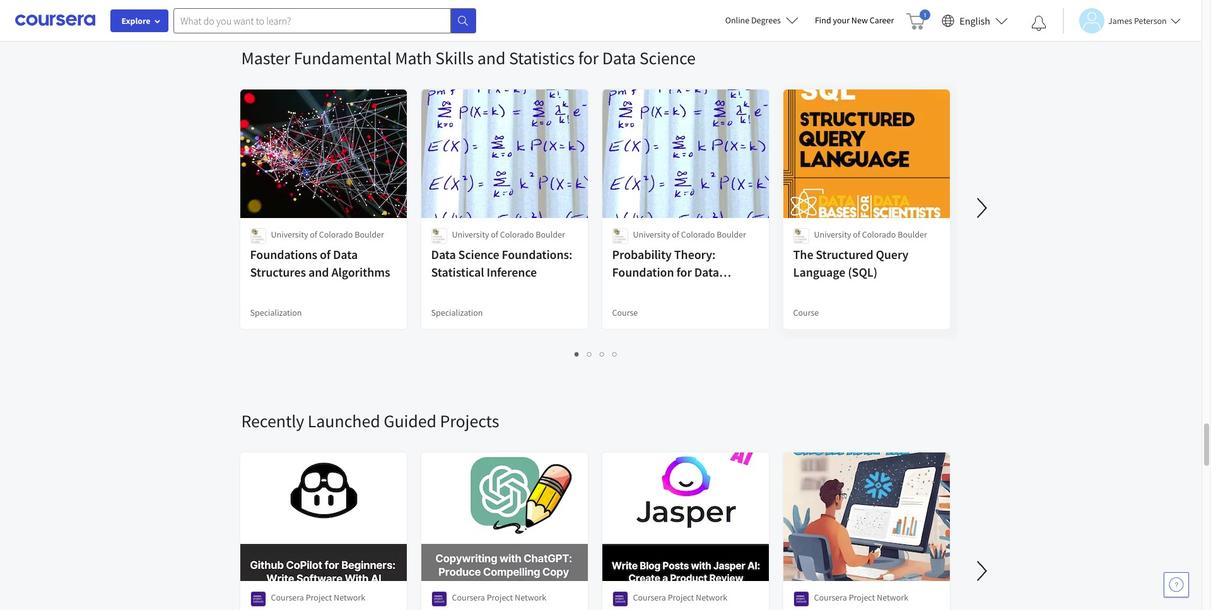 Task type: describe. For each thing, give the bounding box(es) containing it.
the structured query language (sql)
[[794, 247, 909, 280]]

university of colorado boulder image for data science foundations: statistical inference
[[431, 228, 447, 244]]

statistics
[[509, 47, 575, 69]]

and for structures
[[309, 264, 329, 280]]

master
[[241, 47, 290, 69]]

math
[[395, 47, 432, 69]]

find your new career link
[[809, 13, 901, 28]]

coursera for coursera project network icon
[[271, 593, 304, 604]]

university of colorado boulder image for the structured query language (sql)
[[794, 228, 809, 244]]

online
[[726, 15, 750, 26]]

boulder for the structured query language (sql)
[[898, 229, 928, 240]]

science inside probability theory: foundation for data science
[[613, 282, 654, 298]]

coursera project network image for third coursera project network "link" from left
[[613, 592, 628, 608]]

find
[[815, 15, 832, 26]]

coursera project network image
[[250, 592, 266, 608]]

course for probability theory: foundation for data science
[[613, 307, 638, 319]]

specialization for data science foundations: statistical inference
[[431, 307, 483, 319]]

help center image
[[1170, 578, 1185, 593]]

1 button
[[571, 347, 584, 362]]

university for probability
[[633, 229, 671, 240]]

james peterson button
[[1063, 8, 1181, 33]]

coursera project network image for 3rd coursera project network "link" from the right
[[431, 592, 447, 608]]

coursera project network for 3rd coursera project network "link" from the right coursera project network image
[[452, 593, 547, 604]]

project for fourth coursera project network "link" coursera project network image
[[849, 593, 876, 604]]

and for skills
[[478, 47, 506, 69]]

university of colorado boulder for of
[[271, 229, 384, 240]]

university of colorado boulder image for probability theory: foundation for data science
[[613, 228, 628, 244]]

3
[[600, 348, 605, 360]]

fundamental
[[294, 47, 392, 69]]

online degrees button
[[715, 6, 809, 34]]

course for the structured query language (sql)
[[794, 307, 819, 319]]

structured
[[816, 247, 874, 263]]

1 coursera project network link from the left
[[239, 452, 408, 611]]

data inside probability theory: foundation for data science
[[695, 264, 719, 280]]

colorado for of
[[319, 229, 353, 240]]

4 coursera project network link from the left
[[782, 452, 951, 611]]

0 vertical spatial science
[[640, 47, 696, 69]]

project for 3rd coursera project network "link" from the right coursera project network image
[[487, 593, 513, 604]]

probability
[[613, 247, 672, 263]]

colorado for science
[[500, 229, 534, 240]]

science inside data science foundations: statistical inference
[[459, 247, 500, 263]]

list inside master fundamental math skills and statistics for data science carousel element
[[241, 347, 951, 362]]

query
[[876, 247, 909, 263]]

master fundamental math skills and statistics for data science carousel element
[[235, 9, 1212, 372]]

data inside data science foundations: statistical inference
[[431, 247, 456, 263]]

recently launched guided projects
[[241, 410, 499, 433]]

language
[[794, 264, 846, 280]]

shopping cart: 1 item image
[[907, 9, 931, 30]]

probability theory: foundation for data science
[[613, 247, 719, 298]]

english button
[[937, 0, 1014, 41]]

coursera for fourth coursera project network "link" coursera project network image
[[814, 593, 848, 604]]

the
[[794, 247, 814, 263]]

recently launched guided projects carousel element
[[235, 372, 1212, 611]]

guided
[[384, 410, 437, 433]]

explore button
[[110, 9, 169, 32]]

(sql)
[[848, 264, 878, 280]]

data down work toward your university of illinois mcs in data science carousel element
[[603, 47, 636, 69]]

project for third coursera project network "link" from left's coursera project network image
[[668, 593, 694, 604]]

project for coursera project network icon
[[306, 593, 332, 604]]

launched
[[308, 410, 380, 433]]

boulder for foundations of data structures and algorithms
[[355, 229, 384, 240]]

of for theory:
[[672, 229, 680, 240]]

foundation
[[613, 264, 674, 280]]

james
[[1109, 15, 1133, 26]]

inference
[[487, 264, 537, 280]]

coursera for third coursera project network "link" from left's coursera project network image
[[633, 593, 666, 604]]

university of colorado boulder for theory:
[[633, 229, 747, 240]]

2
[[588, 348, 593, 360]]

data inside foundations of data structures and algorithms
[[333, 247, 358, 263]]

What do you want to learn? text field
[[174, 8, 451, 33]]

statistical
[[431, 264, 484, 280]]

skills
[[436, 47, 474, 69]]

next slide image for master fundamental math skills and statistics for data science
[[967, 193, 998, 223]]

structures
[[250, 264, 306, 280]]



Task type: vqa. For each thing, say whether or not it's contained in the screenshot.
fourth Boulder from left
yes



Task type: locate. For each thing, give the bounding box(es) containing it.
1 course from the left
[[613, 307, 638, 319]]

1 horizontal spatial course
[[794, 307, 819, 319]]

university for foundations
[[271, 229, 308, 240]]

university for data
[[452, 229, 489, 240]]

coursera project network for fourth coursera project network "link" coursera project network image
[[814, 593, 909, 604]]

2 university of colorado boulder from the left
[[452, 229, 565, 240]]

university of colorado boulder image up statistical
[[431, 228, 447, 244]]

coursera project network
[[271, 593, 365, 604], [452, 593, 547, 604], [633, 593, 728, 604], [814, 593, 909, 604]]

4 coursera project network from the left
[[814, 593, 909, 604]]

network for 3rd coursera project network "link" from the right
[[515, 593, 547, 604]]

2 coursera project network image from the left
[[613, 592, 628, 608]]

None search field
[[174, 8, 477, 33]]

and right skills
[[478, 47, 506, 69]]

specialization down statistical
[[431, 307, 483, 319]]

0 horizontal spatial and
[[309, 264, 329, 280]]

colorado up query
[[863, 229, 896, 240]]

network for fourth coursera project network "link"
[[877, 593, 909, 604]]

2 next slide image from the top
[[967, 557, 998, 587]]

2 network from the left
[[515, 593, 547, 604]]

coursera project network for third coursera project network "link" from left's coursera project network image
[[633, 593, 728, 604]]

3 coursera project network link from the left
[[601, 452, 770, 611]]

1 coursera from the left
[[271, 593, 304, 604]]

2 coursera project network link from the left
[[420, 452, 589, 611]]

specialization down structures
[[250, 307, 302, 319]]

theory:
[[675, 247, 716, 263]]

3 boulder from the left
[[717, 229, 747, 240]]

and inside foundations of data structures and algorithms
[[309, 264, 329, 280]]

next slide image inside master fundamental math skills and statistics for data science carousel element
[[967, 193, 998, 223]]

4 university from the left
[[814, 229, 852, 240]]

0 horizontal spatial coursera project network image
[[431, 592, 447, 608]]

of for of
[[310, 229, 317, 240]]

specialization for foundations of data structures and algorithms
[[250, 307, 302, 319]]

of
[[310, 229, 317, 240], [491, 229, 499, 240], [672, 229, 680, 240], [853, 229, 861, 240], [320, 247, 331, 263]]

1 next slide image from the top
[[967, 193, 998, 223]]

3 coursera project network image from the left
[[794, 592, 809, 608]]

3 colorado from the left
[[681, 229, 715, 240]]

2 horizontal spatial coursera project network image
[[794, 592, 809, 608]]

coursera project network link
[[239, 452, 408, 611], [420, 452, 589, 611], [601, 452, 770, 611], [782, 452, 951, 611]]

network for fourth coursera project network "link" from right
[[334, 593, 365, 604]]

1 horizontal spatial coursera project network image
[[613, 592, 628, 608]]

colorado up theory:
[[681, 229, 715, 240]]

and down foundations
[[309, 264, 329, 280]]

2 course from the left
[[794, 307, 819, 319]]

4 colorado from the left
[[863, 229, 896, 240]]

2 university of colorado boulder image from the left
[[794, 228, 809, 244]]

4 boulder from the left
[[898, 229, 928, 240]]

degrees
[[752, 15, 781, 26]]

network for third coursera project network "link" from left
[[696, 593, 728, 604]]

course up 4
[[613, 307, 638, 319]]

for down theory:
[[677, 264, 692, 280]]

university of colorado boulder for science
[[452, 229, 565, 240]]

0 vertical spatial next slide image
[[967, 193, 998, 223]]

and
[[478, 47, 506, 69], [309, 264, 329, 280]]

coursera
[[271, 593, 304, 604], [452, 593, 485, 604], [633, 593, 666, 604], [814, 593, 848, 604]]

list containing 1
[[241, 347, 951, 362]]

1 horizontal spatial and
[[478, 47, 506, 69]]

1 university from the left
[[271, 229, 308, 240]]

coursera project network image
[[431, 592, 447, 608], [613, 592, 628, 608], [794, 592, 809, 608]]

online degrees
[[726, 15, 781, 26]]

university of colorado boulder image up probability
[[613, 228, 628, 244]]

for right statistics
[[579, 47, 599, 69]]

4 university of colorado boulder from the left
[[814, 229, 928, 240]]

3 button
[[596, 347, 609, 362]]

3 network from the left
[[696, 593, 728, 604]]

1 university of colorado boulder image from the left
[[613, 228, 628, 244]]

colorado
[[319, 229, 353, 240], [500, 229, 534, 240], [681, 229, 715, 240], [863, 229, 896, 240]]

coursera image
[[15, 10, 95, 30]]

university of colorado boulder
[[271, 229, 384, 240], [452, 229, 565, 240], [633, 229, 747, 240], [814, 229, 928, 240]]

foundations
[[250, 247, 318, 263]]

coursera project network image for fourth coursera project network "link"
[[794, 592, 809, 608]]

specialization
[[250, 307, 302, 319], [431, 307, 483, 319]]

0 vertical spatial for
[[579, 47, 599, 69]]

university of colorado boulder up foundations of data structures and algorithms at the left top
[[271, 229, 384, 240]]

data up algorithms
[[333, 247, 358, 263]]

university of colorado boulder image
[[250, 228, 266, 244], [431, 228, 447, 244]]

university of colorado boulder image up "the"
[[794, 228, 809, 244]]

1 colorado from the left
[[319, 229, 353, 240]]

3 coursera from the left
[[633, 593, 666, 604]]

science
[[640, 47, 696, 69], [459, 247, 500, 263], [613, 282, 654, 298]]

peterson
[[1135, 15, 1167, 26]]

your
[[833, 15, 850, 26]]

4 button
[[609, 347, 622, 362]]

1 vertical spatial science
[[459, 247, 500, 263]]

data down theory:
[[695, 264, 719, 280]]

1 horizontal spatial university of colorado boulder image
[[431, 228, 447, 244]]

of up foundations of data structures and algorithms at the left top
[[310, 229, 317, 240]]

next slide image for recently launched guided projects
[[967, 557, 998, 587]]

1 project from the left
[[306, 593, 332, 604]]

data up statistical
[[431, 247, 456, 263]]

coursera for 3rd coursera project network "link" from the right coursera project network image
[[452, 593, 485, 604]]

1 horizontal spatial specialization
[[431, 307, 483, 319]]

0 horizontal spatial university of colorado boulder image
[[250, 228, 266, 244]]

algorithms
[[332, 264, 390, 280]]

2 university of colorado boulder image from the left
[[431, 228, 447, 244]]

coursera project network for coursera project network icon
[[271, 593, 365, 604]]

0 horizontal spatial specialization
[[250, 307, 302, 319]]

2 project from the left
[[487, 593, 513, 604]]

1 coursera project network from the left
[[271, 593, 365, 604]]

for inside probability theory: foundation for data science
[[677, 264, 692, 280]]

university of colorado boulder up query
[[814, 229, 928, 240]]

1 coursera project network image from the left
[[431, 592, 447, 608]]

1 university of colorado boulder image from the left
[[250, 228, 266, 244]]

career
[[870, 15, 895, 26]]

for
[[579, 47, 599, 69], [677, 264, 692, 280]]

1 vertical spatial next slide image
[[967, 557, 998, 587]]

of inside foundations of data structures and algorithms
[[320, 247, 331, 263]]

1 vertical spatial for
[[677, 264, 692, 280]]

university of colorado boulder image for foundations of data structures and algorithms
[[250, 228, 266, 244]]

university up probability
[[633, 229, 671, 240]]

data science foundations: statistical inference
[[431, 247, 573, 280]]

james peterson
[[1109, 15, 1167, 26]]

boulder for probability theory: foundation for data science
[[717, 229, 747, 240]]

next slide image inside recently launched guided projects carousel element
[[967, 557, 998, 587]]

1 vertical spatial and
[[309, 264, 329, 280]]

3 university of colorado boulder from the left
[[633, 229, 747, 240]]

4 network from the left
[[877, 593, 909, 604]]

university up statistical
[[452, 229, 489, 240]]

1
[[575, 348, 580, 360]]

4
[[613, 348, 618, 360]]

of right foundations
[[320, 247, 331, 263]]

1 university of colorado boulder from the left
[[271, 229, 384, 240]]

1 specialization from the left
[[250, 307, 302, 319]]

2 coursera project network from the left
[[452, 593, 547, 604]]

2 vertical spatial science
[[613, 282, 654, 298]]

of up theory:
[[672, 229, 680, 240]]

2 specialization from the left
[[431, 307, 483, 319]]

english
[[960, 14, 991, 27]]

1 boulder from the left
[[355, 229, 384, 240]]

0 vertical spatial and
[[478, 47, 506, 69]]

university up structured
[[814, 229, 852, 240]]

projects
[[440, 410, 499, 433]]

0 horizontal spatial university of colorado boulder image
[[613, 228, 628, 244]]

boulder
[[355, 229, 384, 240], [536, 229, 565, 240], [717, 229, 747, 240], [898, 229, 928, 240]]

1 network from the left
[[334, 593, 365, 604]]

4 project from the left
[[849, 593, 876, 604]]

2 boulder from the left
[[536, 229, 565, 240]]

colorado up foundations:
[[500, 229, 534, 240]]

network
[[334, 593, 365, 604], [515, 593, 547, 604], [696, 593, 728, 604], [877, 593, 909, 604]]

colorado for theory:
[[681, 229, 715, 240]]

colorado for structured
[[863, 229, 896, 240]]

university of colorado boulder up data science foundations: statistical inference
[[452, 229, 565, 240]]

recently
[[241, 410, 304, 433]]

university of colorado boulder for structured
[[814, 229, 928, 240]]

data
[[603, 47, 636, 69], [333, 247, 358, 263], [431, 247, 456, 263], [695, 264, 719, 280]]

next slide image
[[967, 193, 998, 223], [967, 557, 998, 587]]

show notifications image
[[1032, 16, 1047, 31]]

master fundamental math skills and statistics for data science
[[241, 47, 696, 69]]

course
[[613, 307, 638, 319], [794, 307, 819, 319]]

4 coursera from the left
[[814, 593, 848, 604]]

0 horizontal spatial for
[[579, 47, 599, 69]]

3 coursera project network from the left
[[633, 593, 728, 604]]

boulder for data science foundations: statistical inference
[[536, 229, 565, 240]]

university of colorado boulder image
[[613, 228, 628, 244], [794, 228, 809, 244]]

find your new career
[[815, 15, 895, 26]]

work toward your university of illinois mcs in data science carousel element
[[241, 0, 961, 9]]

2 button
[[584, 347, 596, 362]]

university of colorado boulder up theory:
[[633, 229, 747, 240]]

university up foundations
[[271, 229, 308, 240]]

3 project from the left
[[668, 593, 694, 604]]

of for science
[[491, 229, 499, 240]]

course down language
[[794, 307, 819, 319]]

2 colorado from the left
[[500, 229, 534, 240]]

foundations:
[[502, 247, 573, 263]]

explore
[[121, 15, 151, 27]]

university of colorado boulder image up foundations
[[250, 228, 266, 244]]

project
[[306, 593, 332, 604], [487, 593, 513, 604], [668, 593, 694, 604], [849, 593, 876, 604]]

list
[[241, 347, 951, 362]]

2 coursera from the left
[[452, 593, 485, 604]]

1 horizontal spatial university of colorado boulder image
[[794, 228, 809, 244]]

university
[[271, 229, 308, 240], [452, 229, 489, 240], [633, 229, 671, 240], [814, 229, 852, 240]]

3 university from the left
[[633, 229, 671, 240]]

0 horizontal spatial course
[[613, 307, 638, 319]]

of up structured
[[853, 229, 861, 240]]

1 horizontal spatial for
[[677, 264, 692, 280]]

of up data science foundations: statistical inference
[[491, 229, 499, 240]]

colorado up foundations of data structures and algorithms at the left top
[[319, 229, 353, 240]]

university for the
[[814, 229, 852, 240]]

2 university from the left
[[452, 229, 489, 240]]

foundations of data structures and algorithms
[[250, 247, 390, 280]]

of for structured
[[853, 229, 861, 240]]

new
[[852, 15, 868, 26]]



